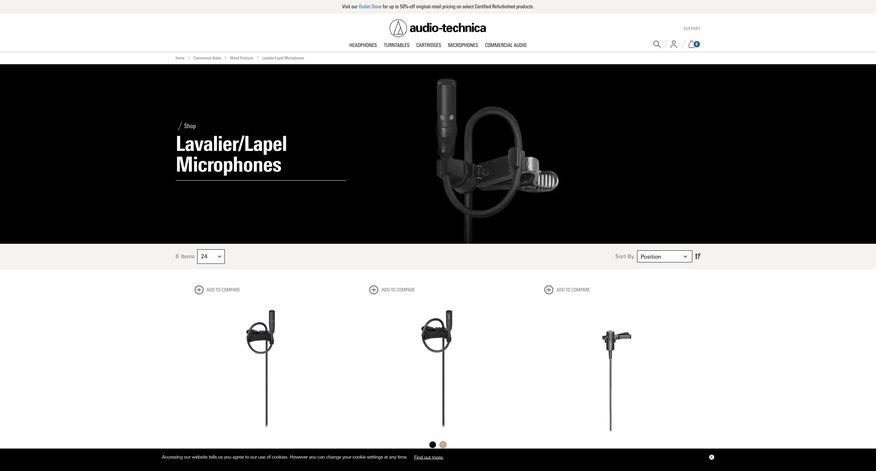 Task type: vqa. For each thing, say whether or not it's contained in the screenshot.
bottom Moving
no



Task type: locate. For each thing, give the bounding box(es) containing it.
1 horizontal spatial compare
[[397, 287, 415, 293]]

2 add to compare button from the left
[[370, 286, 415, 294]]

1 add from the left
[[207, 287, 215, 293]]

option group
[[369, 440, 507, 450]]

commercial audio
[[485, 42, 527, 48], [194, 55, 221, 60]]

0 horizontal spatial compare
[[222, 287, 240, 293]]

1 horizontal spatial commercial audio link
[[482, 42, 530, 49]]

2 breadcrumbs image from the left
[[256, 56, 260, 59]]

lavalier/lapel
[[262, 55, 284, 60], [176, 131, 287, 156]]

magnifying glass image
[[653, 40, 661, 48]]

add to compare button for at831 image
[[545, 286, 590, 294]]

0 horizontal spatial add to compare
[[207, 287, 240, 293]]

0 horizontal spatial audio
[[212, 55, 221, 60]]

compare
[[222, 287, 240, 293], [397, 287, 415, 293], [572, 287, 590, 293]]

sort
[[615, 253, 626, 260]]

lavalier/lapel for second breadcrumbs icon from left
[[262, 55, 284, 60]]

support link
[[684, 26, 701, 31]]

add to compare button
[[195, 286, 240, 294], [370, 286, 415, 294], [545, 286, 590, 294]]

1 horizontal spatial commercial
[[485, 42, 513, 48]]

home
[[176, 55, 185, 60]]

support
[[684, 26, 701, 31]]

add to compare button for bp898 image
[[195, 286, 240, 294]]

our
[[352, 3, 358, 10], [184, 454, 191, 460], [250, 454, 257, 460]]

0 vertical spatial commercial
[[485, 42, 513, 48]]

you right us
[[224, 454, 231, 460]]

0 vertical spatial commercial audio
[[485, 42, 527, 48]]

lavalier/lapel microphones for divider line icon to the left
[[176, 131, 287, 177]]

use
[[258, 454, 265, 460]]

you left the can
[[309, 454, 316, 460]]

breadcrumbs image
[[187, 56, 191, 59], [256, 56, 260, 59]]

0 vertical spatial microphones
[[448, 42, 478, 48]]

add to compare for at831 image
[[557, 287, 590, 293]]

change
[[326, 454, 341, 460]]

2 horizontal spatial add to compare
[[557, 287, 590, 293]]

6 items
[[176, 253, 195, 260]]

0 horizontal spatial you
[[224, 454, 231, 460]]

for
[[383, 3, 388, 10]]

refurbished
[[492, 3, 515, 10]]

cookie
[[353, 454, 366, 460]]

1 horizontal spatial add
[[382, 287, 390, 293]]

commercial audio link
[[482, 42, 530, 49], [194, 55, 221, 61]]

1 add to compare button from the left
[[195, 286, 240, 294]]

0 horizontal spatial our
[[184, 454, 191, 460]]

our right visit
[[352, 3, 358, 10]]

microphones for divider line icon to the left
[[176, 152, 281, 177]]

you
[[224, 454, 231, 460], [309, 454, 316, 460]]

to
[[395, 3, 399, 10], [216, 287, 221, 293], [391, 287, 396, 293], [566, 287, 571, 293], [245, 454, 249, 460]]

1 vertical spatial audio
[[212, 55, 221, 60]]

2 compare from the left
[[397, 287, 415, 293]]

at
[[384, 454, 388, 460]]

shop
[[184, 122, 196, 130]]

breadcrumbs image right home at the left
[[187, 56, 191, 59]]

compare for at831 image's add to compare button
[[572, 287, 590, 293]]

0 vertical spatial commercial audio link
[[482, 42, 530, 49]]

breadcrumbs image
[[224, 56, 227, 59]]

2 vertical spatial microphones
[[176, 152, 281, 177]]

microphones inside lavalier/lapel microphones
[[176, 152, 281, 177]]

0 horizontal spatial add to compare button
[[195, 286, 240, 294]]

products.
[[516, 3, 534, 10]]

2 horizontal spatial compare
[[572, 287, 590, 293]]

3 compare from the left
[[572, 287, 590, 293]]

website
[[192, 454, 208, 460]]

commercial for topmost commercial audio link
[[485, 42, 513, 48]]

1 compare from the left
[[222, 287, 240, 293]]

cartridges link
[[413, 42, 445, 49]]

sort by
[[615, 253, 634, 260]]

3 add from the left
[[557, 287, 565, 293]]

2 you from the left
[[309, 454, 316, 460]]

1 vertical spatial commercial
[[194, 55, 211, 60]]

up
[[389, 3, 394, 10]]

add to compare for bp898 image
[[207, 287, 240, 293]]

1 vertical spatial lavalier/lapel
[[176, 131, 287, 156]]

0 vertical spatial lavalier/lapel
[[262, 55, 284, 60]]

0 vertical spatial audio
[[514, 42, 527, 48]]

3 add to compare from the left
[[557, 287, 590, 293]]

0 horizontal spatial microphones
[[176, 152, 281, 177]]

0 link
[[688, 40, 701, 48]]

1 vertical spatial commercial audio link
[[194, 55, 221, 61]]

your
[[342, 454, 351, 460]]

1 horizontal spatial our
[[250, 454, 257, 460]]

accessing
[[162, 454, 183, 460]]

microphones link
[[445, 42, 482, 49]]

commercial
[[485, 42, 513, 48], [194, 55, 211, 60]]

agree
[[233, 454, 244, 460]]

turntables link
[[381, 42, 413, 49]]

breadcrumbs image right products
[[256, 56, 260, 59]]

lavalier/lapel microphones
[[262, 55, 304, 60], [176, 131, 287, 177]]

our left the use
[[250, 454, 257, 460]]

add
[[207, 287, 215, 293], [382, 287, 390, 293], [557, 287, 565, 293]]

audio
[[514, 42, 527, 48], [212, 55, 221, 60]]

1 vertical spatial lavalier/lapel microphones
[[176, 131, 287, 177]]

2 horizontal spatial add to compare button
[[545, 286, 590, 294]]

0 horizontal spatial commercial audio
[[194, 55, 221, 60]]

divider line image
[[663, 40, 668, 49], [681, 40, 685, 49], [176, 122, 184, 130]]

2 horizontal spatial add
[[557, 287, 565, 293]]

set descending direction image
[[695, 252, 701, 261]]

off
[[410, 3, 415, 10]]

1 horizontal spatial microphones
[[284, 55, 304, 60]]

0 horizontal spatial commercial
[[194, 55, 211, 60]]

1 vertical spatial microphones
[[284, 55, 304, 60]]

lavalier/lapel microphones image
[[0, 64, 876, 244]]

0 vertical spatial lavalier/lapel microphones
[[262, 55, 304, 60]]

1 horizontal spatial add to compare
[[382, 287, 415, 293]]

1 horizontal spatial breadcrumbs image
[[256, 56, 260, 59]]

2 horizontal spatial our
[[352, 3, 358, 10]]

to for at831 image's add to compare button
[[566, 287, 571, 293]]

find out more. link
[[409, 452, 449, 462]]

1 add to compare from the left
[[207, 287, 240, 293]]

0 horizontal spatial commercial audio link
[[194, 55, 221, 61]]

3 add to compare button from the left
[[545, 286, 590, 294]]

our left website
[[184, 454, 191, 460]]

1 horizontal spatial add to compare button
[[370, 286, 415, 294]]

find out more.
[[414, 454, 444, 460]]

add for at831 image
[[557, 287, 565, 293]]

add to compare
[[207, 287, 240, 293], [382, 287, 415, 293], [557, 287, 590, 293]]

microphones
[[448, 42, 478, 48], [284, 55, 304, 60], [176, 152, 281, 177]]

microphones for second breadcrumbs icon from left
[[284, 55, 304, 60]]

add for bp898 image
[[207, 287, 215, 293]]

1 horizontal spatial you
[[309, 454, 316, 460]]

2 horizontal spatial microphones
[[448, 42, 478, 48]]

0 horizontal spatial add
[[207, 287, 215, 293]]

0 horizontal spatial breadcrumbs image
[[187, 56, 191, 59]]

1 horizontal spatial audio
[[514, 42, 527, 48]]

tells
[[209, 454, 217, 460]]

select
[[463, 3, 474, 10]]

6
[[176, 253, 179, 260]]

1 vertical spatial commercial audio
[[194, 55, 221, 60]]

lavalier/lapel microphones for second breadcrumbs icon from left
[[262, 55, 304, 60]]

headphones link
[[346, 42, 381, 49]]

outlet
[[359, 3, 371, 10]]



Task type: describe. For each thing, give the bounding box(es) containing it.
our for accessing
[[184, 454, 191, 460]]

wired products link
[[230, 55, 253, 61]]

wired products
[[230, 55, 253, 60]]

visit our outlet store for up to 50%-off original retail pricing on select certified refurbished products.
[[342, 3, 534, 10]]

lavalier/lapel for divider line icon to the left
[[176, 131, 287, 156]]

out
[[424, 454, 431, 460]]

can
[[318, 454, 325, 460]]

by
[[628, 253, 634, 260]]

of
[[267, 454, 271, 460]]

bp899 image
[[370, 300, 507, 437]]

1 breadcrumbs image from the left
[[187, 56, 191, 59]]

accessing our website tells us you agree to our use of cookies. however you can change your cookie settings at any time.
[[162, 454, 409, 460]]

carrat down image
[[684, 255, 687, 258]]

time.
[[398, 454, 408, 460]]

0
[[696, 42, 698, 47]]

0 horizontal spatial divider line image
[[176, 122, 184, 130]]

compare for second add to compare button from left
[[397, 287, 415, 293]]

cross image
[[710, 456, 713, 459]]

audio for topmost commercial audio link
[[514, 42, 527, 48]]

cookies.
[[272, 454, 288, 460]]

products
[[240, 55, 253, 60]]

2 add from the left
[[382, 287, 390, 293]]

at831 image
[[545, 300, 682, 437]]

commercial for commercial audio link to the bottom
[[194, 55, 211, 60]]

bp898 image
[[195, 300, 332, 437]]

settings
[[367, 454, 383, 460]]

to for second add to compare button from left
[[391, 287, 396, 293]]

audio for commercial audio link to the bottom
[[212, 55, 221, 60]]

50%-
[[400, 3, 410, 10]]

to for add to compare button associated with bp898 image
[[216, 287, 221, 293]]

1 you from the left
[[224, 454, 231, 460]]

find
[[414, 454, 423, 460]]

outlet store link
[[359, 3, 382, 10]]

compare for add to compare button associated with bp898 image
[[222, 287, 240, 293]]

any
[[389, 454, 396, 460]]

items
[[181, 253, 195, 260]]

store
[[372, 3, 382, 10]]

certified
[[475, 3, 491, 10]]

1 horizontal spatial divider line image
[[663, 40, 668, 49]]

turntables
[[384, 42, 410, 48]]

original
[[416, 3, 431, 10]]

carrat down image
[[218, 255, 222, 258]]

2 horizontal spatial divider line image
[[681, 40, 685, 49]]

pricing
[[442, 3, 456, 10]]

visit
[[342, 3, 350, 10]]

1 horizontal spatial commercial audio
[[485, 42, 527, 48]]

us
[[218, 454, 223, 460]]

more.
[[432, 454, 444, 460]]

home link
[[176, 55, 185, 61]]

2 add to compare from the left
[[382, 287, 415, 293]]

on
[[457, 3, 461, 10]]

store logo image
[[390, 19, 487, 37]]

our for visit
[[352, 3, 358, 10]]

retail
[[432, 3, 441, 10]]

headphones
[[350, 42, 377, 48]]

cartridges
[[416, 42, 441, 48]]

wired
[[230, 55, 239, 60]]

however
[[290, 454, 308, 460]]

basket image
[[688, 40, 696, 48]]



